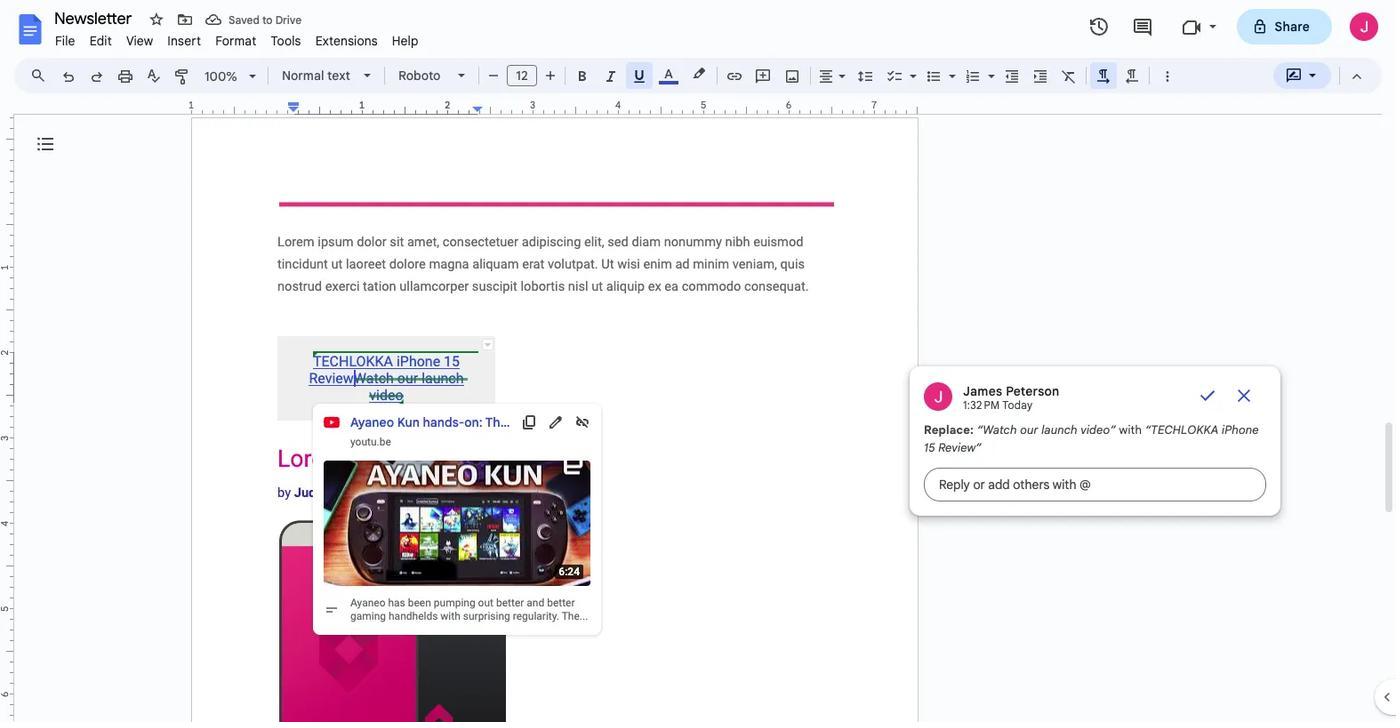 Task type: vqa. For each thing, say whether or not it's contained in the screenshot.
Zoom ou t zoom
no



Task type: describe. For each thing, give the bounding box(es) containing it.
1:32 pm
[[964, 399, 1000, 412]]

2 better from the left
[[547, 597, 575, 609]]

surprising
[[463, 610, 510, 623]]

"techlokka
[[1146, 423, 1219, 438]]

Zoom text field
[[200, 64, 243, 89]]

regularity.
[[513, 610, 560, 623]]

share
[[1275, 19, 1311, 35]]

font list. roboto selected. option
[[399, 63, 448, 88]]

ayaneo has been pumping out better and better gaming handhelds with surprising regularity. the...
[[351, 597, 588, 623]]

iphone
[[1222, 423, 1260, 438]]

review"
[[939, 440, 982, 456]]

text
[[327, 68, 350, 84]]

video"
[[1081, 423, 1117, 438]]

peterson
[[1006, 383, 1060, 399]]

view menu item
[[119, 30, 160, 52]]

menu bar banner
[[0, 0, 1397, 722]]

click to select borders image
[[482, 339, 494, 351]]

format
[[215, 33, 257, 49]]

highlight color image
[[690, 63, 709, 85]]

james peterson 1:32 pm today
[[964, 383, 1060, 412]]

has
[[388, 597, 406, 609]]

help
[[392, 33, 419, 49]]

file menu item
[[48, 30, 82, 52]]

insert image image
[[782, 63, 803, 88]]

"techlokka iphone 15 review"
[[924, 423, 1260, 456]]

edit
[[90, 33, 112, 49]]

text color image
[[659, 63, 679, 85]]

today
[[1003, 399, 1033, 412]]

extensions
[[316, 33, 378, 49]]

saved
[[229, 13, 260, 26]]

our
[[1021, 423, 1039, 438]]

ayaneo
[[351, 597, 386, 609]]

extensions menu item
[[308, 30, 385, 52]]

normal text
[[282, 68, 350, 84]]

handhelds
[[389, 610, 438, 623]]

youtu.be
[[351, 436, 391, 448]]

to
[[262, 13, 273, 26]]

james
[[964, 383, 1003, 399]]

Menus field
[[22, 63, 61, 88]]

pumping
[[434, 597, 476, 609]]

saved to drive
[[229, 13, 302, 26]]

main toolbar
[[52, 0, 1182, 505]]

0 vertical spatial with
[[1120, 423, 1142, 438]]

tools
[[271, 33, 301, 49]]

normal
[[282, 68, 324, 84]]

Font size field
[[507, 65, 544, 87]]



Task type: locate. For each thing, give the bounding box(es) containing it.
application containing share
[[0, 0, 1397, 722]]

share button
[[1237, 9, 1333, 44]]

roboto
[[399, 68, 441, 84]]

1 vertical spatial with
[[441, 610, 461, 623]]

Zoom field
[[198, 63, 264, 90]]

out
[[478, 597, 494, 609]]

Rename text field
[[48, 7, 142, 28]]

1 better from the left
[[496, 597, 524, 609]]

1
[[188, 99, 194, 111]]

6:24 link
[[324, 460, 591, 586]]

1 horizontal spatial better
[[547, 597, 575, 609]]

better up the the...
[[547, 597, 575, 609]]

with right video"
[[1120, 423, 1142, 438]]

view
[[126, 33, 153, 49]]

the...
[[562, 610, 588, 623]]

6:24
[[559, 565, 580, 578]]

better
[[496, 597, 524, 609], [547, 597, 575, 609]]

menu bar containing file
[[48, 23, 426, 52]]

15
[[924, 440, 936, 456]]

saved to drive button
[[201, 7, 306, 32]]

menu bar inside the menu bar banner
[[48, 23, 426, 52]]

gaming
[[351, 610, 386, 623]]

Font size text field
[[508, 65, 536, 86]]

file
[[55, 33, 75, 49]]

insert
[[168, 33, 201, 49]]

been
[[408, 597, 431, 609]]

Reply field
[[924, 468, 1267, 502]]

1 horizontal spatial with
[[1120, 423, 1142, 438]]

help menu item
[[385, 30, 426, 52]]

with
[[1120, 423, 1142, 438], [441, 610, 461, 623]]

drive
[[275, 13, 302, 26]]

insert menu item
[[160, 30, 208, 52]]

change or remove link. dialog
[[313, 404, 601, 635]]

line & paragraph spacing image
[[855, 63, 876, 88]]

application
[[0, 0, 1397, 722]]

with inside ayaneo has been pumping out better and better gaming handhelds with surprising regularity. the...
[[441, 610, 461, 623]]

edit menu item
[[82, 30, 119, 52]]

replace: "watch our launch video" with
[[924, 423, 1146, 438]]

format menu item
[[208, 30, 264, 52]]

launch
[[1042, 423, 1078, 438]]

0 horizontal spatial with
[[441, 610, 461, 623]]

replace:
[[924, 423, 974, 438]]

better right out
[[496, 597, 524, 609]]

tools menu item
[[264, 30, 308, 52]]

0 horizontal spatial better
[[496, 597, 524, 609]]

mode and view toolbar
[[1273, 58, 1372, 93]]

with down pumping
[[441, 610, 461, 623]]

"watch
[[977, 423, 1017, 438]]

and
[[527, 597, 545, 609]]

styles list. normal text selected. option
[[282, 63, 353, 88]]

menu bar
[[48, 23, 426, 52]]

james peterson image
[[924, 383, 953, 411]]

Star checkbox
[[144, 7, 169, 32]]



